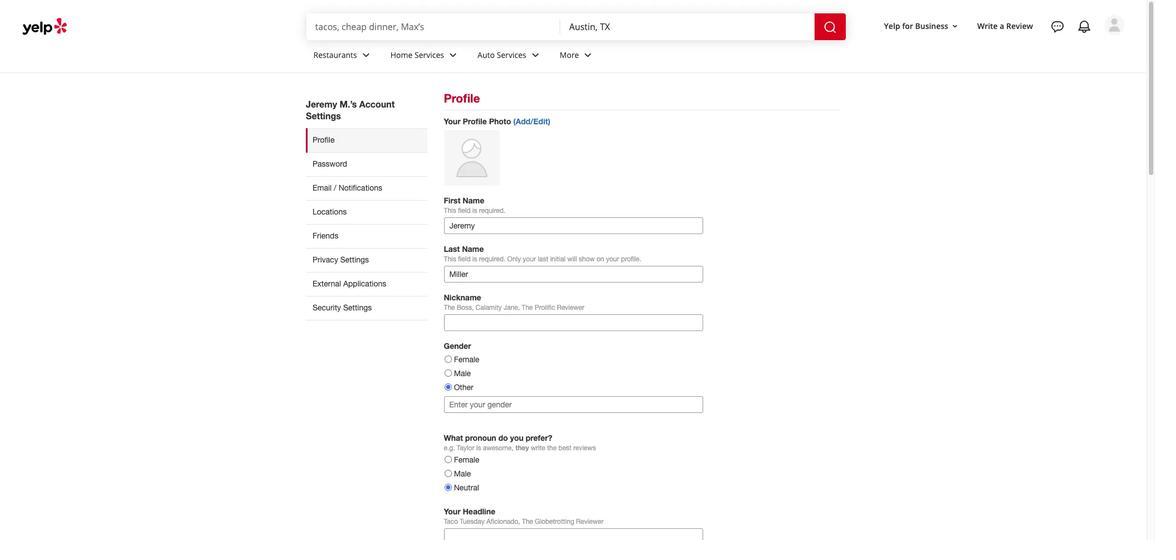 Task type: describe. For each thing, give the bounding box(es) containing it.
only
[[508, 255, 521, 263]]

services for auto services
[[497, 49, 527, 60]]

is for first
[[473, 207, 478, 215]]

reviewer for headline
[[576, 518, 604, 526]]

this for last
[[444, 255, 456, 263]]

Female radio
[[445, 356, 452, 363]]

restaurants link
[[305, 40, 382, 72]]

yelp for business
[[885, 20, 949, 31]]

2 vertical spatial profile
[[313, 135, 335, 144]]

settings for privacy
[[341, 255, 369, 264]]

best
[[559, 444, 572, 452]]

name for last
[[462, 244, 484, 254]]

Other radio
[[445, 384, 452, 391]]

what
[[444, 433, 463, 443]]

nickname the boss, calamity jane, the prolific reviewer
[[444, 293, 585, 312]]

locations
[[313, 207, 347, 216]]

is for last
[[473, 255, 478, 263]]

password link
[[306, 152, 427, 176]]

settings for security
[[343, 303, 372, 312]]

calamity
[[476, 304, 502, 312]]

email
[[313, 183, 332, 192]]

tuesday
[[460, 518, 485, 526]]

restaurants
[[314, 49, 357, 60]]

1 your from the left
[[523, 255, 536, 263]]

external applications
[[313, 279, 387, 288]]

taylor
[[457, 444, 475, 452]]

(add/edit) link
[[514, 117, 551, 126]]

Last Name text field
[[444, 266, 703, 283]]

yelp
[[885, 20, 901, 31]]

name for first
[[463, 196, 485, 205]]

Male radio
[[445, 370, 452, 377]]

first name this field is required.
[[444, 196, 506, 215]]

business
[[916, 20, 949, 31]]

none field find
[[315, 21, 552, 33]]

jeremy
[[306, 99, 337, 109]]

jeremy m.'s account settings
[[306, 99, 395, 121]]

account
[[359, 99, 395, 109]]

home
[[391, 49, 413, 60]]

nickname
[[444, 293, 482, 302]]

prolific
[[535, 304, 555, 312]]

aficionado,
[[487, 518, 520, 526]]

write
[[531, 444, 546, 452]]

privacy settings
[[313, 255, 369, 264]]

gender
[[444, 341, 471, 351]]

home services link
[[382, 40, 469, 72]]

password
[[313, 159, 347, 168]]

headline
[[463, 507, 496, 516]]

prefer?
[[526, 433, 553, 443]]

last name this field is required. only your last initial will show on your profile.
[[444, 244, 642, 263]]

(add/edit)
[[514, 117, 551, 126]]

24 chevron down v2 image for restaurants
[[359, 48, 373, 62]]

email / notifications link
[[306, 176, 427, 200]]

e.g.
[[444, 444, 455, 452]]

female for female option
[[454, 456, 480, 464]]

the left boss,
[[444, 304, 455, 312]]

pronoun
[[465, 433, 497, 443]]

for
[[903, 20, 914, 31]]

business categories element
[[305, 40, 1125, 72]]

reviews
[[574, 444, 596, 452]]

reviewer for the
[[557, 304, 585, 312]]

none field near
[[570, 21, 806, 33]]

profile.
[[621, 255, 642, 263]]

first
[[444, 196, 461, 205]]

write a review link
[[973, 16, 1038, 36]]

boss,
[[457, 304, 474, 312]]

auto
[[478, 49, 495, 60]]

male for male radio
[[454, 469, 471, 478]]

privacy
[[313, 255, 338, 264]]

24 chevron down v2 image
[[447, 48, 460, 62]]

notifications image
[[1078, 20, 1092, 33]]

notifications
[[339, 183, 382, 192]]

they
[[516, 444, 529, 452]]

on
[[597, 255, 605, 263]]

Enter your gender text field
[[444, 396, 703, 413]]

will
[[568, 255, 577, 263]]

user actions element
[[876, 14, 1141, 83]]

more link
[[551, 40, 604, 72]]



Task type: vqa. For each thing, say whether or not it's contained in the screenshot.
24 chevron down v2 icon corresponding to Restaurants
yes



Task type: locate. For each thing, give the bounding box(es) containing it.
3 24 chevron down v2 image from the left
[[582, 48, 595, 62]]

last
[[444, 244, 460, 254]]

Female radio
[[445, 456, 452, 463]]

search image
[[824, 20, 837, 34]]

field down first
[[458, 207, 471, 215]]

jeremy m. image
[[1105, 15, 1125, 35]]

1 this from the top
[[444, 207, 456, 215]]

required. for first
[[479, 207, 506, 215]]

1 vertical spatial female
[[454, 456, 480, 464]]

reviewer up your headline text field
[[576, 518, 604, 526]]

1 horizontal spatial 24 chevron down v2 image
[[529, 48, 542, 62]]

yelp for business button
[[880, 16, 965, 36]]

your left photo at the top left of page
[[444, 117, 461, 126]]

your for your headline taco tuesday aficionado, the globetrotting reviewer
[[444, 507, 461, 516]]

the inside the your headline taco tuesday aficionado, the globetrotting reviewer
[[522, 518, 533, 526]]

1 horizontal spatial none field
[[570, 21, 806, 33]]

friends link
[[306, 224, 427, 248]]

24 chevron down v2 image for auto services
[[529, 48, 542, 62]]

2 24 chevron down v2 image from the left
[[529, 48, 542, 62]]

female down gender on the bottom left of the page
[[454, 355, 480, 364]]

0 vertical spatial reviewer
[[557, 304, 585, 312]]

Nickname text field
[[444, 314, 703, 331]]

the for the
[[522, 304, 533, 312]]

0 vertical spatial male
[[454, 369, 471, 378]]

review
[[1007, 20, 1034, 31]]

field for last
[[458, 255, 471, 263]]

profile up your profile photo (add/edit)
[[444, 91, 480, 105]]

reviewer inside nickname the boss, calamity jane, the prolific reviewer
[[557, 304, 585, 312]]

1 vertical spatial reviewer
[[576, 518, 604, 526]]

0 horizontal spatial your
[[523, 255, 536, 263]]

your left the last
[[523, 255, 536, 263]]

the right aficionado,
[[522, 518, 533, 526]]

your right on
[[606, 255, 620, 263]]

do
[[499, 433, 508, 443]]

1 male from the top
[[454, 369, 471, 378]]

1 vertical spatial required.
[[479, 255, 506, 263]]

0 vertical spatial profile
[[444, 91, 480, 105]]

16 chevron down v2 image
[[951, 22, 960, 30]]

this inside first name this field is required.
[[444, 207, 456, 215]]

last
[[538, 255, 549, 263]]

2 this from the top
[[444, 255, 456, 263]]

0 vertical spatial is
[[473, 207, 478, 215]]

this down first
[[444, 207, 456, 215]]

applications
[[343, 279, 387, 288]]

taco
[[444, 518, 458, 526]]

2 none field from the left
[[570, 21, 806, 33]]

required. inside the last name this field is required. only your last initial will show on your profile.
[[479, 255, 506, 263]]

name
[[463, 196, 485, 205], [462, 244, 484, 254]]

1 field from the top
[[458, 207, 471, 215]]

m.'s
[[340, 99, 357, 109]]

services left 24 chevron down v2 image
[[415, 49, 444, 60]]

2 field from the top
[[458, 255, 471, 263]]

your headline taco tuesday aficionado, the globetrotting reviewer
[[444, 507, 604, 526]]

jane,
[[504, 304, 520, 312]]

1 horizontal spatial services
[[497, 49, 527, 60]]

reviewer up nickname text field at the bottom of page
[[557, 304, 585, 312]]

reviewer inside the your headline taco tuesday aficionado, the globetrotting reviewer
[[576, 518, 604, 526]]

services
[[415, 49, 444, 60], [497, 49, 527, 60]]

0 vertical spatial required.
[[479, 207, 506, 215]]

Find text field
[[315, 21, 552, 33]]

field for first
[[458, 207, 471, 215]]

2 your from the left
[[606, 255, 620, 263]]

services for home services
[[415, 49, 444, 60]]

2 female from the top
[[454, 456, 480, 464]]

1 vertical spatial your
[[444, 507, 461, 516]]

0 vertical spatial settings
[[306, 110, 341, 121]]

privacy settings link
[[306, 248, 427, 272]]

1 vertical spatial profile
[[463, 117, 487, 126]]

field inside first name this field is required.
[[458, 207, 471, 215]]

0 vertical spatial name
[[463, 196, 485, 205]]

1 your from the top
[[444, 117, 461, 126]]

1 vertical spatial is
[[473, 255, 478, 263]]

home services
[[391, 49, 444, 60]]

Near text field
[[570, 21, 806, 33]]

reviewer
[[557, 304, 585, 312], [576, 518, 604, 526]]

Neutral radio
[[445, 484, 452, 491]]

settings
[[306, 110, 341, 121], [341, 255, 369, 264], [343, 303, 372, 312]]

write a review
[[978, 20, 1034, 31]]

what pronoun do you prefer? e.g. taylor is awesome, they write the best reviews
[[444, 433, 596, 452]]

photo
[[489, 117, 511, 126]]

your up taco
[[444, 507, 461, 516]]

24 chevron down v2 image right more at the top of the page
[[582, 48, 595, 62]]

your
[[523, 255, 536, 263], [606, 255, 620, 263]]

24 chevron down v2 image inside auto services link
[[529, 48, 542, 62]]

24 chevron down v2 image for more
[[582, 48, 595, 62]]

profile up password
[[313, 135, 335, 144]]

None search field
[[306, 13, 848, 40]]

settings down jeremy in the top of the page
[[306, 110, 341, 121]]

1 vertical spatial settings
[[341, 255, 369, 264]]

1 none field from the left
[[315, 21, 552, 33]]

2 your from the top
[[444, 507, 461, 516]]

more
[[560, 49, 579, 60]]

your for your profile photo (add/edit)
[[444, 117, 461, 126]]

1 required. from the top
[[479, 207, 506, 215]]

the right jane,
[[522, 304, 533, 312]]

required. for last
[[479, 255, 506, 263]]

2 services from the left
[[497, 49, 527, 60]]

1 24 chevron down v2 image from the left
[[359, 48, 373, 62]]

female down taylor
[[454, 456, 480, 464]]

0 horizontal spatial services
[[415, 49, 444, 60]]

field down the last
[[458, 255, 471, 263]]

none field up home services link
[[315, 21, 552, 33]]

name right the last
[[462, 244, 484, 254]]

24 chevron down v2 image right auto services
[[529, 48, 542, 62]]

security settings link
[[306, 296, 427, 321]]

1 vertical spatial male
[[454, 469, 471, 478]]

1 vertical spatial field
[[458, 255, 471, 263]]

Male radio
[[445, 470, 452, 477]]

1 female from the top
[[454, 355, 480, 364]]

is inside the last name this field is required. only your last initial will show on your profile.
[[473, 255, 478, 263]]

your inside the your headline taco tuesday aficionado, the globetrotting reviewer
[[444, 507, 461, 516]]

2 male from the top
[[454, 469, 471, 478]]

24 chevron down v2 image inside more link
[[582, 48, 595, 62]]

24 chevron down v2 image right restaurants
[[359, 48, 373, 62]]

2 vertical spatial is
[[477, 444, 481, 452]]

2 required. from the top
[[479, 255, 506, 263]]

name right first
[[463, 196, 485, 205]]

male
[[454, 369, 471, 378], [454, 469, 471, 478]]

your profile photo (add/edit)
[[444, 117, 551, 126]]

services right auto at top
[[497, 49, 527, 60]]

this inside the last name this field is required. only your last initial will show on your profile.
[[444, 255, 456, 263]]

show
[[579, 255, 595, 263]]

0 horizontal spatial 24 chevron down v2 image
[[359, 48, 373, 62]]

female
[[454, 355, 480, 364], [454, 456, 480, 464]]

external
[[313, 279, 341, 288]]

security settings
[[313, 303, 372, 312]]

/
[[334, 183, 337, 192]]

external applications link
[[306, 272, 427, 296]]

required. inside first name this field is required.
[[479, 207, 506, 215]]

1 vertical spatial name
[[462, 244, 484, 254]]

0 vertical spatial this
[[444, 207, 456, 215]]

Your Headline text field
[[444, 529, 703, 540]]

required.
[[479, 207, 506, 215], [479, 255, 506, 263]]

0 horizontal spatial none field
[[315, 21, 552, 33]]

the
[[444, 304, 455, 312], [522, 304, 533, 312], [522, 518, 533, 526]]

the for headline
[[522, 518, 533, 526]]

awesome,
[[483, 444, 514, 452]]

security
[[313, 303, 341, 312]]

2 vertical spatial settings
[[343, 303, 372, 312]]

2 horizontal spatial 24 chevron down v2 image
[[582, 48, 595, 62]]

field
[[458, 207, 471, 215], [458, 255, 471, 263]]

write
[[978, 20, 998, 31]]

name inside first name this field is required.
[[463, 196, 485, 205]]

0 vertical spatial female
[[454, 355, 480, 364]]

24 chevron down v2 image inside restaurants link
[[359, 48, 373, 62]]

this down the last
[[444, 255, 456, 263]]

male for male option
[[454, 369, 471, 378]]

24 chevron down v2 image
[[359, 48, 373, 62], [529, 48, 542, 62], [582, 48, 595, 62]]

field inside the last name this field is required. only your last initial will show on your profile.
[[458, 255, 471, 263]]

none field up business categories element
[[570, 21, 806, 33]]

neutral
[[454, 483, 479, 492]]

1 vertical spatial this
[[444, 255, 456, 263]]

None field
[[315, 21, 552, 33], [570, 21, 806, 33]]

the
[[548, 444, 557, 452]]

auto services
[[478, 49, 527, 60]]

your
[[444, 117, 461, 126], [444, 507, 461, 516]]

is
[[473, 207, 478, 215], [473, 255, 478, 263], [477, 444, 481, 452]]

profile left photo at the top left of page
[[463, 117, 487, 126]]

0 vertical spatial your
[[444, 117, 461, 126]]

email / notifications
[[313, 183, 382, 192]]

0 vertical spatial field
[[458, 207, 471, 215]]

is inside first name this field is required.
[[473, 207, 478, 215]]

this for first
[[444, 207, 456, 215]]

this
[[444, 207, 456, 215], [444, 255, 456, 263]]

auto services link
[[469, 40, 551, 72]]

profile
[[444, 91, 480, 105], [463, 117, 487, 126], [313, 135, 335, 144]]

initial
[[551, 255, 566, 263]]

settings up external applications
[[341, 255, 369, 264]]

male up other
[[454, 369, 471, 378]]

1 horizontal spatial your
[[606, 255, 620, 263]]

First Name text field
[[444, 217, 703, 234]]

locations link
[[306, 200, 427, 224]]

male right male radio
[[454, 469, 471, 478]]

profile link
[[306, 128, 427, 152]]

globetrotting
[[535, 518, 575, 526]]

friends
[[313, 231, 339, 240]]

settings down applications
[[343, 303, 372, 312]]

you
[[510, 433, 524, 443]]

is inside what pronoun do you prefer? e.g. taylor is awesome, they write the best reviews
[[477, 444, 481, 452]]

1 services from the left
[[415, 49, 444, 60]]

a
[[1000, 20, 1005, 31]]

messages image
[[1052, 20, 1065, 33]]

settings inside "jeremy m.'s account settings"
[[306, 110, 341, 121]]

female for female radio
[[454, 355, 480, 364]]

name inside the last name this field is required. only your last initial will show on your profile.
[[462, 244, 484, 254]]

other
[[454, 383, 474, 392]]



